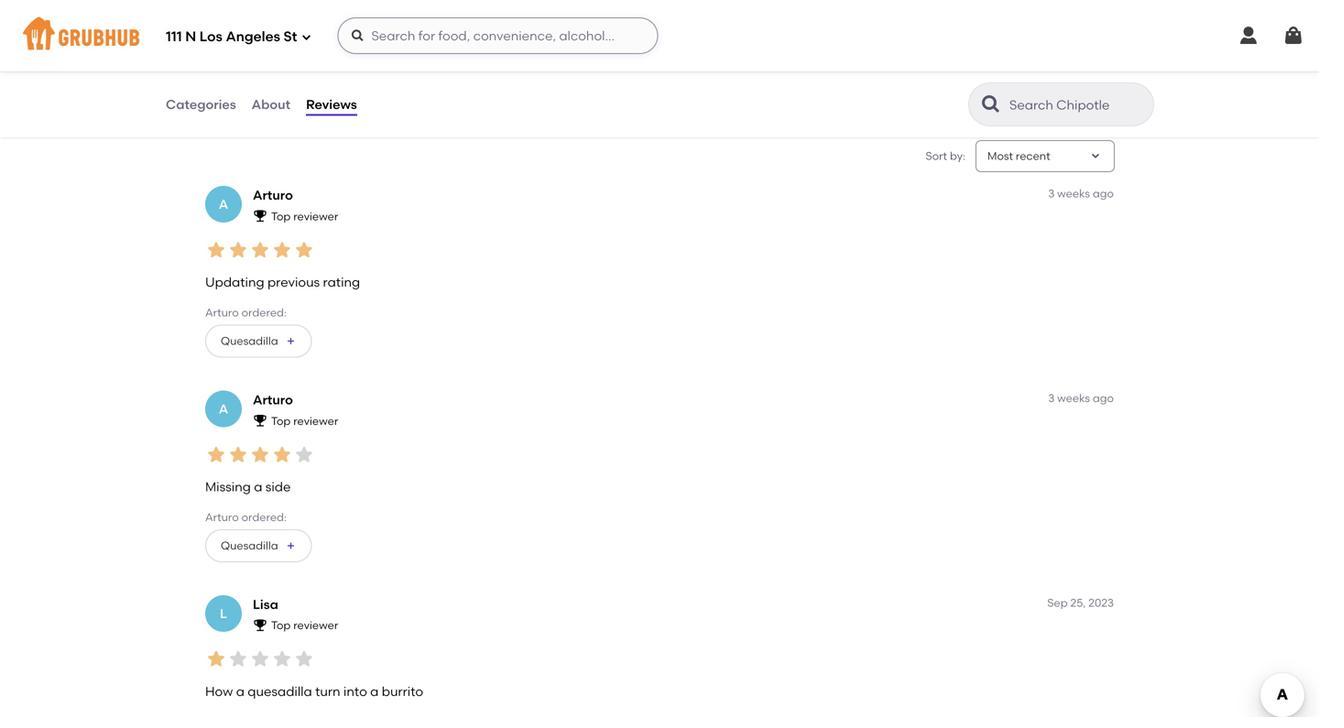 Task type: locate. For each thing, give the bounding box(es) containing it.
ordered: for previous
[[241, 306, 287, 319]]

recent
[[1016, 149, 1050, 162]]

1 reviewer from the top
[[293, 210, 338, 223]]

2 plus icon image from the top
[[285, 541, 296, 552]]

a up missing
[[219, 401, 228, 417]]

arturo up updating previous rating
[[253, 187, 293, 203]]

trophy icon image down the "lisa"
[[253, 618, 267, 632]]

0 vertical spatial a
[[219, 197, 228, 212]]

1 horizontal spatial a
[[254, 479, 262, 495]]

sort
[[926, 149, 947, 162]]

1 arturo ordered: from the top
[[205, 306, 287, 319]]

a left side
[[254, 479, 262, 495]]

1 3 weeks ago from the top
[[1048, 187, 1114, 200]]

top
[[271, 210, 291, 223], [271, 414, 291, 428], [271, 619, 291, 632]]

side
[[265, 479, 291, 495]]

1 vertical spatial trophy icon image
[[253, 413, 267, 428]]

top up updating previous rating
[[271, 210, 291, 223]]

plus icon image for side
[[285, 541, 296, 552]]

0 vertical spatial top
[[271, 210, 291, 223]]

categories
[[166, 97, 236, 112]]

a for missing
[[254, 479, 262, 495]]

quesadilla down updating
[[221, 335, 278, 348]]

trophy icon image up updating previous rating
[[253, 208, 267, 223]]

2 vertical spatial trophy icon image
[[253, 618, 267, 632]]

quesadilla button for a
[[205, 530, 312, 563]]

3 top from the top
[[271, 619, 291, 632]]

a for how
[[236, 684, 245, 699]]

3 reviewer from the top
[[293, 619, 338, 632]]

food
[[249, 58, 273, 72]]

top reviewer for rating
[[271, 210, 338, 223]]

1 vertical spatial 3 weeks ago
[[1048, 392, 1114, 405]]

trophy icon image up missing a side in the left bottom of the page
[[253, 413, 267, 428]]

weeks
[[1057, 187, 1090, 200], [1057, 392, 1090, 405]]

1 vertical spatial plus icon image
[[285, 541, 296, 552]]

top reviewer up side
[[271, 414, 338, 428]]

2 a from the top
[[219, 401, 228, 417]]

1 vertical spatial 3
[[1048, 392, 1055, 405]]

3
[[1048, 187, 1055, 200], [1048, 392, 1055, 405]]

how a quesadilla turn into a burrito
[[205, 684, 423, 699]]

arturo up side
[[253, 392, 293, 408]]

2 3 weeks ago from the top
[[1048, 392, 1114, 405]]

about
[[252, 97, 290, 112]]

arturo down missing
[[205, 511, 239, 524]]

order
[[390, 77, 418, 90]]

reviews button
[[305, 71, 358, 137]]

0 vertical spatial ordered:
[[241, 306, 287, 319]]

1 ago from the top
[[1093, 187, 1114, 200]]

2 reviewer from the top
[[293, 414, 338, 428]]

0 vertical spatial ago
[[1093, 187, 1114, 200]]

plus icon image
[[285, 336, 296, 347], [285, 541, 296, 552]]

1 vertical spatial top reviewer
[[271, 414, 338, 428]]

ordered:
[[241, 306, 287, 319], [241, 511, 287, 524]]

2 vertical spatial top
[[271, 619, 291, 632]]

1 vertical spatial reviewer
[[293, 414, 338, 428]]

1 weeks from the top
[[1057, 187, 1090, 200]]

reviewer
[[293, 210, 338, 223], [293, 414, 338, 428], [293, 619, 338, 632]]

80
[[216, 38, 232, 54]]

0 vertical spatial top reviewer
[[271, 210, 338, 223]]

time
[[322, 58, 345, 72]]

a up updating
[[219, 197, 228, 212]]

1 top reviewer from the top
[[271, 210, 338, 223]]

1 ordered: from the top
[[241, 306, 287, 319]]

quesadilla button down updating
[[205, 325, 312, 358]]

0 vertical spatial arturo ordered:
[[205, 306, 287, 319]]

25,
[[1070, 596, 1086, 610]]

sort by:
[[926, 149, 966, 162]]

0 vertical spatial weeks
[[1057, 187, 1090, 200]]

3 trophy icon image from the top
[[253, 618, 267, 632]]

trophy icon image for how
[[253, 618, 267, 632]]

1 top from the top
[[271, 210, 291, 223]]

2 ago from the top
[[1093, 392, 1114, 405]]

top reviewer up 'previous'
[[271, 210, 338, 223]]

lisa
[[253, 597, 278, 613]]

a for missing a side
[[219, 401, 228, 417]]

on
[[303, 58, 319, 72]]

ordered: down side
[[241, 511, 287, 524]]

quesadilla down missing a side in the left bottom of the page
[[221, 539, 278, 553]]

by:
[[950, 149, 966, 162]]

quesadilla button up the "lisa"
[[205, 530, 312, 563]]

arturo ordered: down missing a side in the left bottom of the page
[[205, 511, 287, 524]]

0 vertical spatial 3 weeks ago
[[1048, 187, 1114, 200]]

Sort by: field
[[987, 148, 1050, 164]]

arturo ordered: down updating
[[205, 306, 287, 319]]

top for quesadilla
[[271, 619, 291, 632]]

0 vertical spatial quesadilla
[[221, 335, 278, 348]]

star icon image
[[205, 239, 227, 261], [227, 239, 249, 261], [249, 239, 271, 261], [271, 239, 293, 261], [293, 239, 315, 261], [205, 444, 227, 466], [227, 444, 249, 466], [249, 444, 271, 466], [271, 444, 293, 466], [293, 444, 315, 466], [205, 648, 227, 670], [227, 648, 249, 670], [249, 648, 271, 670], [271, 648, 293, 670], [293, 648, 315, 670]]

quesadilla
[[221, 335, 278, 348], [221, 539, 278, 553]]

ago for missing a side
[[1093, 392, 1114, 405]]

svg image
[[1282, 25, 1304, 47], [350, 28, 365, 43]]

0 vertical spatial 3
[[1048, 187, 1055, 200]]

ordered: down updating previous rating
[[241, 306, 287, 319]]

2 weeks from the top
[[1057, 392, 1090, 405]]

reviewer for rating
[[293, 210, 338, 223]]

a right how
[[236, 684, 245, 699]]

0 horizontal spatial a
[[236, 684, 245, 699]]

0 vertical spatial plus icon image
[[285, 336, 296, 347]]

a right into
[[370, 684, 379, 699]]

angeles
[[226, 29, 280, 45]]

0 vertical spatial quesadilla button
[[205, 325, 312, 358]]

1 vertical spatial ordered:
[[241, 511, 287, 524]]

top reviewer down the "lisa"
[[271, 619, 338, 632]]

a
[[254, 479, 262, 495], [236, 684, 245, 699], [370, 684, 379, 699]]

3 weeks ago
[[1048, 187, 1114, 200], [1048, 392, 1114, 405]]

0 vertical spatial reviewer
[[293, 210, 338, 223]]

a
[[219, 197, 228, 212], [219, 401, 228, 417]]

1 trophy icon image from the top
[[253, 208, 267, 223]]

2 top from the top
[[271, 414, 291, 428]]

1 vertical spatial quesadilla button
[[205, 530, 312, 563]]

2 quesadilla from the top
[[221, 539, 278, 553]]

2 top reviewer from the top
[[271, 414, 338, 428]]

1 quesadilla from the top
[[221, 335, 278, 348]]

quesadilla for updating
[[221, 335, 278, 348]]

2 arturo ordered: from the top
[[205, 511, 287, 524]]

80 good food
[[216, 38, 273, 72]]

reviewer for side
[[293, 414, 338, 428]]

arturo ordered:
[[205, 306, 287, 319], [205, 511, 287, 524]]

1 vertical spatial quesadilla
[[221, 539, 278, 553]]

quesadilla
[[248, 684, 312, 699]]

2 3 from the top
[[1048, 392, 1055, 405]]

0 horizontal spatial svg image
[[350, 28, 365, 43]]

trophy icon image
[[253, 208, 267, 223], [253, 413, 267, 428], [253, 618, 267, 632]]

ago for updating previous rating
[[1093, 187, 1114, 200]]

ago
[[1093, 187, 1114, 200], [1093, 392, 1114, 405]]

1 vertical spatial ago
[[1093, 392, 1114, 405]]

1 vertical spatial top
[[271, 414, 291, 428]]

plus icon image down 'previous'
[[285, 336, 296, 347]]

1 vertical spatial weeks
[[1057, 392, 1090, 405]]

svg image
[[1238, 25, 1260, 47], [301, 32, 312, 43]]

1 3 from the top
[[1048, 187, 1055, 200]]

2 quesadilla button from the top
[[205, 530, 312, 563]]

3 top reviewer from the top
[[271, 619, 338, 632]]

1 vertical spatial a
[[219, 401, 228, 417]]

st
[[284, 29, 297, 45]]

top down the "lisa"
[[271, 619, 291, 632]]

top reviewer
[[271, 210, 338, 223], [271, 414, 338, 428], [271, 619, 338, 632]]

2 ordered: from the top
[[241, 511, 287, 524]]

ordered: for a
[[241, 511, 287, 524]]

arturo
[[253, 187, 293, 203], [205, 306, 239, 319], [253, 392, 293, 408], [205, 511, 239, 524]]

1 quesadilla button from the top
[[205, 325, 312, 358]]

los
[[200, 29, 222, 45]]

2 vertical spatial reviewer
[[293, 619, 338, 632]]

1 plus icon image from the top
[[285, 336, 296, 347]]

1 vertical spatial arturo ordered:
[[205, 511, 287, 524]]

top for side
[[271, 414, 291, 428]]

quesadilla button
[[205, 325, 312, 358], [205, 530, 312, 563]]

quesadilla button for previous
[[205, 325, 312, 358]]

2 vertical spatial top reviewer
[[271, 619, 338, 632]]

78 correct order
[[390, 38, 431, 90]]

plus icon image down side
[[285, 541, 296, 552]]

quesadilla for missing
[[221, 539, 278, 553]]

0 vertical spatial trophy icon image
[[253, 208, 267, 223]]

1 a from the top
[[219, 197, 228, 212]]

about button
[[251, 71, 291, 137]]

n
[[185, 29, 196, 45]]

top up side
[[271, 414, 291, 428]]

2 trophy icon image from the top
[[253, 413, 267, 428]]



Task type: describe. For each thing, give the bounding box(es) containing it.
delivery
[[303, 77, 344, 90]]

reviews
[[306, 97, 357, 112]]

sep 25, 2023
[[1047, 596, 1114, 610]]

arturo ordered: for missing
[[205, 511, 287, 524]]

93
[[303, 38, 318, 54]]

previous
[[267, 274, 320, 290]]

top reviewer for quesadilla
[[271, 619, 338, 632]]

reviewer for quesadilla
[[293, 619, 338, 632]]

111
[[166, 29, 182, 45]]

2023
[[1089, 596, 1114, 610]]

most
[[987, 149, 1013, 162]]

missing
[[205, 479, 251, 495]]

missing a side
[[205, 479, 291, 495]]

weeks for missing a side
[[1057, 392, 1090, 405]]

updating
[[205, 274, 264, 290]]

3 weeks ago for updating previous rating
[[1048, 187, 1114, 200]]

correct
[[390, 58, 431, 72]]

how
[[205, 684, 233, 699]]

trophy icon image for missing
[[253, 413, 267, 428]]

search icon image
[[980, 93, 1002, 115]]

arturo down updating
[[205, 306, 239, 319]]

1 horizontal spatial svg image
[[1282, 25, 1304, 47]]

top for rating
[[271, 210, 291, 223]]

a for updating previous rating
[[219, 197, 228, 212]]

2 horizontal spatial a
[[370, 684, 379, 699]]

3 weeks ago for missing a side
[[1048, 392, 1114, 405]]

l
[[220, 606, 227, 622]]

93 on time delivery
[[303, 38, 345, 90]]

top reviewer for side
[[271, 414, 338, 428]]

burrito
[[382, 684, 423, 699]]

weeks for updating previous rating
[[1057, 187, 1090, 200]]

3 for missing a side
[[1048, 392, 1055, 405]]

trophy icon image for updating
[[253, 208, 267, 223]]

rating
[[323, 274, 360, 290]]

1 horizontal spatial svg image
[[1238, 25, 1260, 47]]

good
[[216, 58, 246, 72]]

updating previous rating
[[205, 274, 360, 290]]

most recent
[[987, 149, 1050, 162]]

main navigation navigation
[[0, 0, 1319, 71]]

turn
[[315, 684, 340, 699]]

into
[[343, 684, 367, 699]]

78
[[390, 38, 404, 54]]

0 horizontal spatial svg image
[[301, 32, 312, 43]]

categories button
[[165, 71, 237, 137]]

caret down icon image
[[1088, 149, 1103, 163]]

3 for updating previous rating
[[1048, 187, 1055, 200]]

plus icon image for rating
[[285, 336, 296, 347]]

Search for food, convenience, alcohol... search field
[[338, 17, 658, 54]]

arturo ordered: for updating
[[205, 306, 287, 319]]

111 n los angeles st
[[166, 29, 297, 45]]

Search Chipotle search field
[[1008, 96, 1148, 114]]

sep
[[1047, 596, 1068, 610]]



Task type: vqa. For each thing, say whether or not it's contained in the screenshot.
how a quesadilla turn into a burrito
yes



